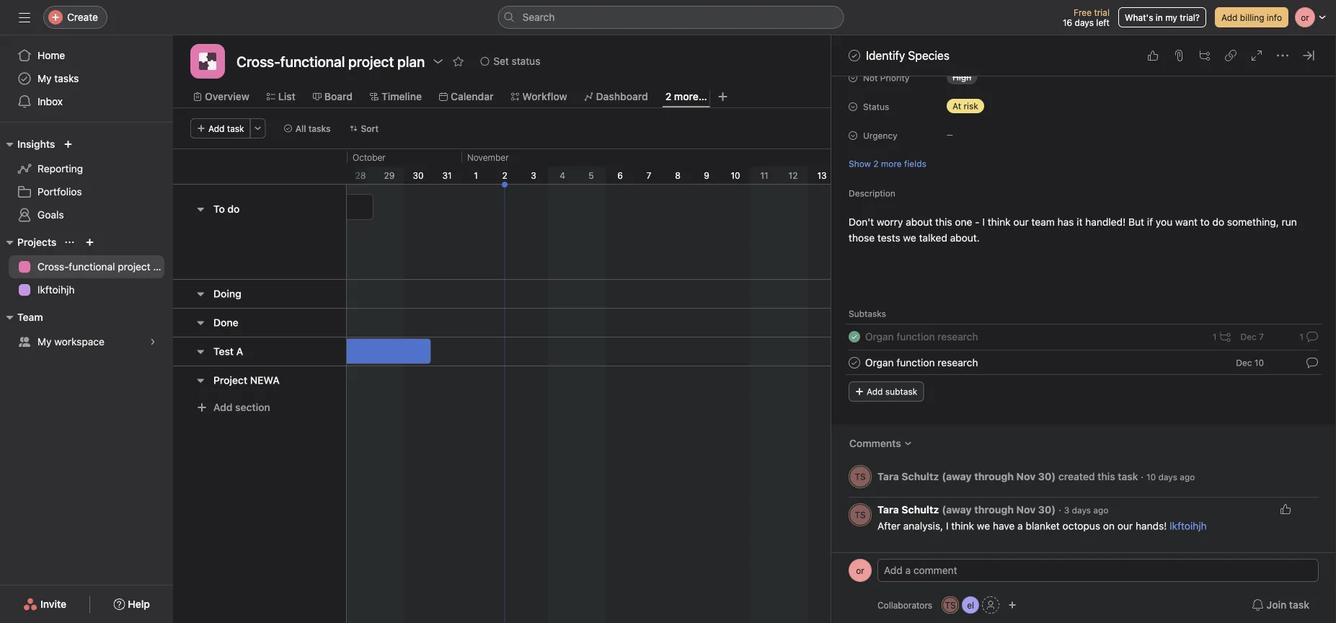 Task type: vqa. For each thing, say whether or not it's contained in the screenshot.
worry
yes



Task type: locate. For each thing, give the bounding box(es) containing it.
to
[[214, 203, 225, 215]]

— button
[[941, 125, 1028, 145]]

plan
[[153, 261, 173, 273]]

0 horizontal spatial lkftoihjh link
[[9, 278, 164, 302]]

hide sidebar image
[[19, 12, 30, 23]]

team
[[17, 311, 43, 323]]

2 schultz from the top
[[902, 504, 939, 516]]

2 completed image from the top
[[846, 355, 863, 372]]

ts left after
[[855, 510, 866, 520]]

2 tara from the top
[[878, 504, 899, 516]]

3 left 4
[[531, 170, 537, 180]]

add inside add task button
[[208, 123, 225, 133]]

1 horizontal spatial 0 likes. click to like this task image
[[1280, 504, 1292, 515]]

days up hands!
[[1159, 472, 1178, 482]]

add for add task
[[208, 123, 225, 133]]

board link
[[313, 89, 353, 105]]

lkftoihjh up team
[[38, 284, 75, 296]]

ts button down comments
[[849, 466, 872, 489]]

0 horizontal spatial 0 likes. click to like this task image
[[1148, 50, 1159, 61]]

completed checkbox inside main content
[[846, 329, 863, 346]]

my for my tasks
[[38, 72, 52, 84]]

tara schultz link for ·
[[878, 504, 939, 516]]

completed image down completed image at the right bottom of the page
[[846, 355, 863, 372]]

nov for created
[[1017, 471, 1036, 483]]

schultz
[[902, 471, 939, 483], [902, 504, 939, 516]]

cross- for cross-functional project plan
[[237, 53, 280, 70]]

2 inside popup button
[[666, 91, 672, 102]]

1 tara schultz link from the top
[[878, 471, 939, 483]]

full screen image
[[1252, 50, 1263, 61]]

0 vertical spatial ts button
[[849, 466, 872, 489]]

show options image
[[1305, 505, 1314, 514]]

more actions for this task image
[[1278, 50, 1289, 61]]

1 vertical spatial cross-
[[38, 261, 69, 273]]

add inside add billing info button
[[1222, 12, 1238, 22]]

0 likes. click to like this task image inside main content
[[1280, 504, 1292, 515]]

1 vertical spatial nov
[[1017, 504, 1036, 516]]

0 vertical spatial i
[[983, 216, 985, 228]]

0 horizontal spatial lkftoihjh
[[38, 284, 75, 296]]

1 vertical spatial ·
[[1059, 504, 1062, 516]]

lkftoihjh right hands!
[[1170, 520, 1207, 532]]

goals link
[[9, 203, 164, 227]]

0 vertical spatial we
[[904, 232, 917, 244]]

—
[[947, 131, 954, 139]]

2 vertical spatial ts
[[945, 600, 956, 610]]

task inside join task button
[[1290, 599, 1310, 611]]

1 horizontal spatial 1
[[1213, 332, 1217, 342]]

0 vertical spatial tara
[[878, 471, 899, 483]]

through up tara schultz (away through nov 30) · 3 days ago
[[975, 471, 1014, 483]]

1 vertical spatial ts
[[855, 510, 866, 520]]

0 vertical spatial completed checkbox
[[846, 47, 863, 64]]

my inside my workspace link
[[38, 336, 52, 348]]

nov up tara schultz (away through nov 30) · 3 days ago
[[1017, 471, 1036, 483]]

31
[[443, 170, 452, 180]]

doing button
[[214, 281, 241, 307]]

add down project
[[214, 401, 233, 413]]

2 my from the top
[[38, 336, 52, 348]]

tara schultz link up the analysis,
[[878, 504, 939, 516]]

this inside the don't worry about this one - i think our team has it handled! but if you want to do something, run those tests we talked about.
[[936, 216, 953, 228]]

we down tara schultz (away through nov 30) · 3 days ago
[[977, 520, 991, 532]]

30) for ·
[[1039, 504, 1056, 516]]

0 horizontal spatial 1
[[474, 170, 478, 180]]

10 down dec 7
[[1255, 358, 1265, 368]]

through
[[975, 471, 1014, 483], [975, 504, 1014, 516]]

1 horizontal spatial tasks
[[309, 123, 331, 133]]

ts left el button
[[945, 600, 956, 610]]

ts button left after
[[849, 504, 872, 527]]

new image
[[64, 140, 72, 149]]

identify
[[866, 49, 906, 62]]

0 vertical spatial days
[[1075, 17, 1094, 27]]

2 left more on the top right of the page
[[874, 159, 879, 169]]

task left 'more actions' icon
[[227, 123, 244, 133]]

1 horizontal spatial 2
[[666, 91, 672, 102]]

schultz for ·
[[902, 504, 939, 516]]

ts button left el button
[[942, 597, 959, 614]]

1 vertical spatial tara schultz link
[[878, 504, 939, 516]]

tasks inside all tasks dropdown button
[[309, 123, 331, 133]]

task right created
[[1118, 471, 1139, 483]]

7 right 6
[[647, 170, 652, 180]]

do
[[228, 203, 240, 215], [1213, 216, 1225, 228]]

30)
[[1039, 471, 1056, 483], [1039, 504, 1056, 516]]

tara schultz link down "comments" popup button
[[878, 471, 939, 483]]

1 through from the top
[[975, 471, 1014, 483]]

task for add task
[[227, 123, 244, 133]]

do right the to
[[228, 203, 240, 215]]

0 likes. click to like this task image
[[1148, 50, 1159, 61], [1280, 504, 1292, 515]]

1 down november
[[474, 170, 478, 180]]

think inside the don't worry about this one - i think our team has it handled! but if you want to do something, run those tests we talked about.
[[988, 216, 1011, 228]]

i right -
[[983, 216, 985, 228]]

(away up tara schultz (away through nov 30) · 3 days ago
[[942, 471, 972, 483]]

1 (away from the top
[[942, 471, 972, 483]]

2 through from the top
[[975, 504, 1014, 516]]

those
[[849, 232, 875, 244]]

create button
[[43, 6, 107, 29]]

my up the 'inbox'
[[38, 72, 52, 84]]

join
[[1267, 599, 1287, 611]]

in
[[1156, 12, 1163, 22]]

12
[[789, 170, 798, 180]]

0 vertical spatial 30)
[[1039, 471, 1056, 483]]

13
[[818, 170, 827, 180]]

2 horizontal spatial 10
[[1255, 358, 1265, 368]]

ago inside tara schultz (away through nov 30) created this task · 10 days ago
[[1180, 472, 1196, 482]]

add billing info
[[1222, 12, 1283, 22]]

create
[[67, 11, 98, 23]]

cross- inside projects element
[[38, 261, 69, 273]]

invite
[[40, 598, 66, 610]]

10 up hands!
[[1147, 472, 1156, 482]]

tasks inside my tasks link
[[54, 72, 79, 84]]

attachments: add a file to this task, identify species image
[[1174, 50, 1185, 61]]

octopus
[[1063, 520, 1101, 532]]

0 horizontal spatial functional
[[69, 261, 115, 273]]

projects button
[[0, 234, 57, 251]]

dec down dec 7
[[1237, 358, 1253, 368]]

1 my from the top
[[38, 72, 52, 84]]

0 vertical spatial through
[[975, 471, 1014, 483]]

a
[[236, 346, 243, 357]]

tara down "comments" popup button
[[878, 471, 899, 483]]

0 likes. click to like this task image left show options icon
[[1280, 504, 1292, 515]]

tasks for all tasks
[[309, 123, 331, 133]]

0 horizontal spatial our
[[1014, 216, 1029, 228]]

1 vertical spatial ts button
[[849, 504, 872, 527]]

this
[[936, 216, 953, 228], [1098, 471, 1116, 483]]

join task button
[[1243, 592, 1319, 618]]

days
[[1075, 17, 1094, 27], [1159, 472, 1178, 482], [1072, 506, 1091, 516]]

add
[[1222, 12, 1238, 22], [208, 123, 225, 133], [867, 387, 883, 397], [214, 401, 233, 413]]

1 horizontal spatial lkftoihjh
[[1170, 520, 1207, 532]]

1 vertical spatial 7
[[1260, 332, 1265, 342]]

(away up the analysis,
[[942, 504, 972, 516]]

0 vertical spatial 3
[[531, 170, 537, 180]]

0 vertical spatial 0 likes. click to like this task image
[[1148, 50, 1159, 61]]

my inside my tasks link
[[38, 72, 52, 84]]

0 vertical spatial task
[[227, 123, 244, 133]]

7 up dec 10
[[1260, 332, 1265, 342]]

0 horizontal spatial cross-
[[38, 261, 69, 273]]

collapse task list for the section test a image
[[195, 346, 206, 357]]

1 nov from the top
[[1017, 471, 1036, 483]]

2 30) from the top
[[1039, 504, 1056, 516]]

set status
[[494, 55, 541, 67]]

list
[[278, 91, 296, 102]]

1 vertical spatial 0 likes. click to like this task image
[[1280, 504, 1292, 515]]

Completed checkbox
[[846, 47, 863, 64], [846, 329, 863, 346]]

1 vertical spatial 2
[[874, 159, 879, 169]]

tasks
[[54, 72, 79, 84], [309, 123, 331, 133]]

1 vertical spatial 10
[[1255, 358, 1265, 368]]

completed image
[[846, 329, 863, 346]]

1 vertical spatial my
[[38, 336, 52, 348]]

1 schultz from the top
[[902, 471, 939, 483]]

0 horizontal spatial 7
[[647, 170, 652, 180]]

0 vertical spatial completed image
[[846, 47, 863, 64]]

2 left more…
[[666, 91, 672, 102]]

ago
[[1180, 472, 1196, 482], [1094, 506, 1109, 516]]

1 vertical spatial through
[[975, 504, 1014, 516]]

30) left created
[[1039, 471, 1056, 483]]

new project or portfolio image
[[85, 238, 94, 247]]

ts down comments
[[855, 472, 866, 482]]

0 vertical spatial lkftoihjh link
[[9, 278, 164, 302]]

we down about
[[904, 232, 917, 244]]

i right the analysis,
[[946, 520, 949, 532]]

2 inside button
[[874, 159, 879, 169]]

task inside add task button
[[227, 123, 244, 133]]

or button
[[849, 559, 872, 582]]

0 horizontal spatial this
[[936, 216, 953, 228]]

16
[[1063, 17, 1073, 27]]

2 vertical spatial days
[[1072, 506, 1091, 516]]

0 likes. click to like this task image left attachments: add a file to this task, identify species image
[[1148, 50, 1159, 61]]

0 horizontal spatial i
[[946, 520, 949, 532]]

1 link up 0 comments. click to go to subtask details and comments icon
[[1297, 327, 1331, 347]]

completed image
[[846, 47, 863, 64], [846, 355, 863, 372]]

cross- down show options, current sort, top icon
[[38, 261, 69, 273]]

our right on
[[1118, 520, 1133, 532]]

2 (away from the top
[[942, 504, 972, 516]]

0 horizontal spatial tasks
[[54, 72, 79, 84]]

30) for created
[[1039, 471, 1056, 483]]

ts button
[[849, 466, 872, 489], [849, 504, 872, 527], [942, 597, 959, 614]]

1 completed image from the top
[[846, 47, 863, 64]]

1 vertical spatial completed checkbox
[[846, 329, 863, 346]]

set
[[494, 55, 509, 67]]

28
[[355, 170, 366, 180]]

1 vertical spatial schultz
[[902, 504, 939, 516]]

show options, current sort, top image
[[65, 238, 74, 247]]

days right 16
[[1075, 17, 1094, 27]]

what's
[[1125, 12, 1154, 22]]

help
[[128, 598, 150, 610]]

dec 7 button
[[1241, 332, 1265, 342]]

task right "join"
[[1290, 599, 1310, 611]]

1 tara from the top
[[878, 471, 899, 483]]

after
[[878, 520, 901, 532]]

1 vertical spatial think
[[952, 520, 975, 532]]

0 vertical spatial dec
[[1241, 332, 1257, 342]]

1 link left dec 7
[[1210, 330, 1235, 344]]

more actions image
[[254, 124, 262, 133]]

2 vertical spatial ts button
[[942, 597, 959, 614]]

high button
[[941, 67, 1028, 88]]

· up blanket
[[1059, 504, 1062, 516]]

1 vertical spatial ago
[[1094, 506, 1109, 516]]

tara for ·
[[878, 504, 899, 516]]

add left billing
[[1222, 12, 1238, 22]]

1 vertical spatial this
[[1098, 471, 1116, 483]]

tests
[[878, 232, 901, 244]]

1 vertical spatial tara
[[878, 504, 899, 516]]

1 vertical spatial (away
[[942, 504, 972, 516]]

1 right dec 7
[[1300, 332, 1304, 342]]

main content containing don't worry about this one - i think our team has it handled! but if you want to do something, run those tests we talked about.
[[832, 0, 1337, 553]]

lkftoihjh link right hands!
[[1170, 520, 1207, 532]]

10 left 11
[[731, 170, 741, 180]]

1 vertical spatial tasks
[[309, 123, 331, 133]]

2 horizontal spatial 2
[[874, 159, 879, 169]]

my for my workspace
[[38, 336, 52, 348]]

my down team
[[38, 336, 52, 348]]

completed checkbox up not
[[846, 47, 863, 64]]

set status button
[[474, 51, 547, 71]]

i
[[983, 216, 985, 228], [946, 520, 949, 532]]

0 vertical spatial lkftoihjh
[[38, 284, 75, 296]]

1 horizontal spatial cross-
[[237, 53, 280, 70]]

free
[[1074, 7, 1092, 17]]

tara up after
[[878, 504, 899, 516]]

1 vertical spatial dec
[[1237, 358, 1253, 368]]

hands!
[[1136, 520, 1167, 532]]

· up hands!
[[1141, 471, 1144, 483]]

cross-functional project plan
[[237, 53, 425, 70]]

(away for ·
[[942, 504, 972, 516]]

1 vertical spatial lkftoihjh
[[1170, 520, 1207, 532]]

1 horizontal spatial lkftoihjh link
[[1170, 520, 1207, 532]]

test a button
[[214, 339, 243, 365]]

tara schultz link
[[878, 471, 939, 483], [878, 504, 939, 516]]

project
[[118, 261, 151, 273]]

think down tara schultz (away through nov 30) · 3 days ago
[[952, 520, 975, 532]]

1 horizontal spatial think
[[988, 216, 1011, 228]]

0 horizontal spatial 3
[[531, 170, 537, 180]]

main content
[[832, 0, 1337, 553]]

board
[[324, 91, 353, 102]]

1 left dec 7
[[1213, 332, 1217, 342]]

0 vertical spatial 2
[[666, 91, 672, 102]]

add down overview link
[[208, 123, 225, 133]]

1 horizontal spatial we
[[977, 520, 991, 532]]

0 vertical spatial think
[[988, 216, 1011, 228]]

functional inside projects element
[[69, 261, 115, 273]]

0 horizontal spatial think
[[952, 520, 975, 532]]

2
[[666, 91, 672, 102], [874, 159, 879, 169], [502, 170, 508, 180]]

inbox
[[38, 96, 63, 107]]

lkftoihjh link down "cross-functional project plan" on the left of page
[[9, 278, 164, 302]]

2 horizontal spatial task
[[1290, 599, 1310, 611]]

0 vertical spatial tara schultz link
[[878, 471, 939, 483]]

created
[[1059, 471, 1095, 483]]

days inside tara schultz (away through nov 30) created this task · 10 days ago
[[1159, 472, 1178, 482]]

tasks right all at the left top of the page
[[309, 123, 331, 133]]

have
[[993, 520, 1015, 532]]

30) up blanket
[[1039, 504, 1056, 516]]

think
[[988, 216, 1011, 228], [952, 520, 975, 532]]

show options image
[[432, 56, 444, 67]]

this right created
[[1098, 471, 1116, 483]]

1 vertical spatial lkftoihjh link
[[1170, 520, 1207, 532]]

identify species dialog
[[832, 0, 1337, 623]]

don't
[[849, 216, 874, 228]]

1 horizontal spatial 3
[[1065, 506, 1070, 516]]

projects element
[[0, 229, 173, 304]]

functional up board link on the top left
[[280, 53, 345, 70]]

0 horizontal spatial we
[[904, 232, 917, 244]]

2 nov from the top
[[1017, 504, 1036, 516]]

completed checkbox up completed checkbox
[[846, 329, 863, 346]]

our left team
[[1014, 216, 1029, 228]]

2 down november
[[502, 170, 508, 180]]

dec
[[1241, 332, 1257, 342], [1237, 358, 1253, 368]]

0 vertical spatial our
[[1014, 216, 1029, 228]]

risk
[[964, 101, 979, 111]]

nov up a
[[1017, 504, 1036, 516]]

0 horizontal spatial ago
[[1094, 506, 1109, 516]]

done
[[214, 317, 239, 329]]

0 vertical spatial do
[[228, 203, 240, 215]]

about
[[906, 216, 933, 228]]

dec for dec 10
[[1237, 358, 1253, 368]]

0 vertical spatial my
[[38, 72, 52, 84]]

dec up dec 10
[[1241, 332, 1257, 342]]

timeline link
[[370, 89, 422, 105]]

add inside add section button
[[214, 401, 233, 413]]

1 vertical spatial do
[[1213, 216, 1225, 228]]

home link
[[9, 44, 164, 67]]

2 tara schultz link from the top
[[878, 504, 939, 516]]

0 vertical spatial this
[[936, 216, 953, 228]]

days inside tara schultz (away through nov 30) · 3 days ago
[[1072, 506, 1091, 516]]

1 vertical spatial days
[[1159, 472, 1178, 482]]

through up have
[[975, 504, 1014, 516]]

1 vertical spatial functional
[[69, 261, 115, 273]]

0 horizontal spatial 10
[[731, 170, 741, 180]]

1 vertical spatial 30)
[[1039, 504, 1056, 516]]

add left subtask at the bottom right of page
[[867, 387, 883, 397]]

lkftoihjh link inside projects element
[[9, 278, 164, 302]]

tasks down the home
[[54, 72, 79, 84]]

2 for 2
[[502, 170, 508, 180]]

1 horizontal spatial do
[[1213, 216, 1225, 228]]

do inside the don't worry about this one - i think our team has it handled! but if you want to do something, run those tests we talked about.
[[1213, 216, 1225, 228]]

1
[[474, 170, 478, 180], [1213, 332, 1217, 342], [1300, 332, 1304, 342]]

cross- up list link
[[237, 53, 280, 70]]

2 vertical spatial 10
[[1147, 472, 1156, 482]]

1 vertical spatial completed image
[[846, 355, 863, 372]]

workflow
[[523, 91, 567, 102]]

1 horizontal spatial 10
[[1147, 472, 1156, 482]]

7 inside main content
[[1260, 332, 1265, 342]]

2 completed checkbox from the top
[[846, 329, 863, 346]]

2 vertical spatial 2
[[502, 170, 508, 180]]

add inside add subtask button
[[867, 387, 883, 397]]

0 vertical spatial functional
[[280, 53, 345, 70]]

1 horizontal spatial i
[[983, 216, 985, 228]]

2 vertical spatial task
[[1290, 599, 1310, 611]]

do right to
[[1213, 216, 1225, 228]]

all tasks button
[[277, 118, 337, 139]]

4
[[560, 170, 565, 180]]

3 inside tara schultz (away through nov 30) · 3 days ago
[[1065, 506, 1070, 516]]

functional for project plan
[[280, 53, 345, 70]]

1 30) from the top
[[1039, 471, 1056, 483]]

think right -
[[988, 216, 1011, 228]]

nov for ·
[[1017, 504, 1036, 516]]

3 up the octopus
[[1065, 506, 1070, 516]]

insights element
[[0, 131, 173, 229]]

test
[[214, 346, 234, 357]]

functional down new project or portfolio image
[[69, 261, 115, 273]]

0 vertical spatial nov
[[1017, 471, 1036, 483]]

list link
[[267, 89, 296, 105]]

schultz for created
[[902, 471, 939, 483]]

days up the octopus
[[1072, 506, 1091, 516]]

newa
[[250, 374, 280, 386]]

0 vertical spatial schultz
[[902, 471, 939, 483]]

0 vertical spatial tasks
[[54, 72, 79, 84]]

completed image up not
[[846, 47, 863, 64]]

this up talked at the top right of the page
[[936, 216, 953, 228]]

collapse task list for the section doing image
[[195, 288, 206, 300]]

more…
[[674, 91, 707, 102]]



Task type: describe. For each thing, give the bounding box(es) containing it.
tara schultz (away through nov 30) · 3 days ago
[[878, 504, 1109, 516]]

through for ·
[[975, 504, 1014, 516]]

show
[[849, 159, 871, 169]]

not priority
[[863, 73, 910, 83]]

my workspace
[[38, 336, 105, 348]]

sort button
[[343, 118, 385, 139]]

handled!
[[1086, 216, 1126, 228]]

trial
[[1095, 7, 1110, 17]]

days inside "free trial 16 days left"
[[1075, 17, 1094, 27]]

functional for project
[[69, 261, 115, 273]]

what's in my trial?
[[1125, 12, 1200, 22]]

through for created
[[975, 471, 1014, 483]]

1 completed checkbox from the top
[[846, 47, 863, 64]]

2 for 2 more…
[[666, 91, 672, 102]]

a
[[1018, 520, 1023, 532]]

do inside button
[[228, 203, 240, 215]]

reporting link
[[9, 157, 164, 180]]

show 2 more fields button
[[849, 158, 927, 171]]

help button
[[104, 592, 159, 617]]

analysis,
[[904, 520, 944, 532]]

lkftoihjh inside lkftoihjh "link"
[[38, 284, 75, 296]]

dec 7
[[1241, 332, 1265, 342]]

add subtask image
[[1200, 50, 1211, 61]]

but
[[1129, 216, 1145, 228]]

has
[[1058, 216, 1074, 228]]

completed image for completed checkbox
[[846, 355, 863, 372]]

subtasks
[[849, 309, 886, 319]]

copy task link image
[[1226, 50, 1237, 61]]

invite button
[[14, 592, 76, 617]]

add billing info button
[[1215, 7, 1289, 27]]

puzzle image
[[199, 53, 216, 70]]

comments
[[850, 438, 901, 450]]

6
[[618, 170, 623, 180]]

dec for dec 7
[[1241, 332, 1257, 342]]

you
[[1156, 216, 1173, 228]]

tara schultz link for created
[[878, 471, 939, 483]]

team button
[[0, 309, 43, 326]]

add for add billing info
[[1222, 12, 1238, 22]]

project plan
[[348, 53, 425, 70]]

tasks for my tasks
[[54, 72, 79, 84]]

my workspace link
[[9, 330, 164, 353]]

run
[[1282, 216, 1298, 228]]

november
[[467, 152, 509, 162]]

add subtask button
[[849, 382, 924, 402]]

add for add subtask
[[867, 387, 883, 397]]

11
[[761, 170, 769, 180]]

timeline
[[382, 91, 422, 102]]

1 horizontal spatial ·
[[1141, 471, 1144, 483]]

insights
[[17, 138, 55, 150]]

tara for created
[[878, 471, 899, 483]]

global element
[[0, 35, 173, 122]]

search button
[[498, 6, 844, 29]]

test a
[[214, 346, 243, 357]]

Completed checkbox
[[846, 355, 863, 372]]

home
[[38, 49, 65, 61]]

to do
[[214, 203, 240, 215]]

all tasks
[[295, 123, 331, 133]]

9
[[704, 170, 710, 180]]

29
[[384, 170, 395, 180]]

my
[[1166, 12, 1178, 22]]

0 horizontal spatial 1 link
[[1210, 330, 1235, 344]]

overview
[[205, 91, 249, 102]]

0 comments. click to go to subtask details and comments image
[[1307, 357, 1319, 369]]

portfolios link
[[9, 180, 164, 203]]

task for join task
[[1290, 599, 1310, 611]]

lkftoihjh inside main content
[[1170, 520, 1207, 532]]

0 horizontal spatial ·
[[1059, 504, 1062, 516]]

i inside the don't worry about this one - i think our team has it handled! but if you want to do something, run those tests we talked about.
[[983, 216, 985, 228]]

collapse task list for the section project newa image
[[195, 375, 206, 386]]

description
[[849, 189, 896, 199]]

collaborators
[[878, 600, 933, 610]]

2 horizontal spatial 1
[[1300, 332, 1304, 342]]

search list box
[[498, 6, 844, 29]]

-
[[975, 216, 980, 228]]

at risk button
[[941, 96, 1028, 116]]

comments button
[[840, 431, 922, 457]]

free trial 16 days left
[[1063, 7, 1110, 27]]

high
[[953, 72, 972, 83]]

collapse task list for the section to do image
[[195, 203, 206, 215]]

or
[[856, 566, 865, 576]]

we inside the don't worry about this one - i think our team has it handled! but if you want to do something, run those tests we talked about.
[[904, 232, 917, 244]]

project
[[214, 374, 248, 386]]

1 horizontal spatial this
[[1098, 471, 1116, 483]]

left
[[1097, 17, 1110, 27]]

completed image for 1st completed option from the top
[[846, 47, 863, 64]]

0 vertical spatial 10
[[731, 170, 741, 180]]

cross- for cross-functional project plan
[[38, 261, 69, 273]]

0 vertical spatial ts
[[855, 472, 866, 482]]

add task
[[208, 123, 244, 133]]

doing
[[214, 288, 241, 300]]

add or remove collaborators image
[[1009, 601, 1017, 610]]

add tab image
[[718, 91, 729, 102]]

Task Name text field
[[866, 329, 979, 345]]

1 horizontal spatial 1 link
[[1297, 327, 1331, 347]]

workspace
[[54, 336, 105, 348]]

dec 10
[[1237, 358, 1265, 368]]

add for add section
[[214, 401, 233, 413]]

dec 10 button
[[1237, 358, 1265, 368]]

talked
[[919, 232, 948, 244]]

join task
[[1267, 599, 1310, 611]]

2 more… button
[[666, 89, 707, 105]]

close details image
[[1303, 50, 1315, 61]]

reporting
[[38, 163, 83, 175]]

teams element
[[0, 304, 173, 356]]

calendar link
[[439, 89, 494, 105]]

cross-functional project plan link
[[9, 255, 173, 278]]

1 vertical spatial i
[[946, 520, 949, 532]]

insights button
[[0, 136, 55, 153]]

billing
[[1241, 12, 1265, 22]]

(away for created
[[942, 471, 972, 483]]

collapse task list for the section done image
[[195, 317, 206, 329]]

on
[[1104, 520, 1115, 532]]

task inside main content
[[1118, 471, 1139, 483]]

goals
[[38, 209, 64, 221]]

el button
[[962, 597, 980, 614]]

it
[[1077, 216, 1083, 228]]

1 vertical spatial we
[[977, 520, 991, 532]]

our inside the don't worry about this one - i think our team has it handled! but if you want to do something, run those tests we talked about.
[[1014, 216, 1029, 228]]

my tasks link
[[9, 67, 164, 90]]

30
[[413, 170, 424, 180]]

october
[[353, 152, 386, 162]]

10 inside tara schultz (away through nov 30) created this task · 10 days ago
[[1147, 472, 1156, 482]]

to do button
[[214, 196, 240, 222]]

Task Name text field
[[866, 355, 979, 371]]

see details, my workspace image
[[149, 338, 157, 346]]

show 2 more fields
[[849, 159, 927, 169]]

blanket
[[1026, 520, 1060, 532]]

search
[[523, 11, 555, 23]]

1 vertical spatial our
[[1118, 520, 1133, 532]]

lkftoihjh link inside main content
[[1170, 520, 1207, 532]]

add to starred image
[[453, 56, 464, 67]]

about.
[[951, 232, 980, 244]]

my tasks
[[38, 72, 79, 84]]

ago inside tara schultz (away through nov 30) · 3 days ago
[[1094, 506, 1109, 516]]

5
[[589, 170, 594, 180]]

8
[[675, 170, 681, 180]]

tara schultz (away through nov 30) created this task · 10 days ago
[[878, 471, 1196, 483]]

project newa button
[[214, 368, 280, 394]]



